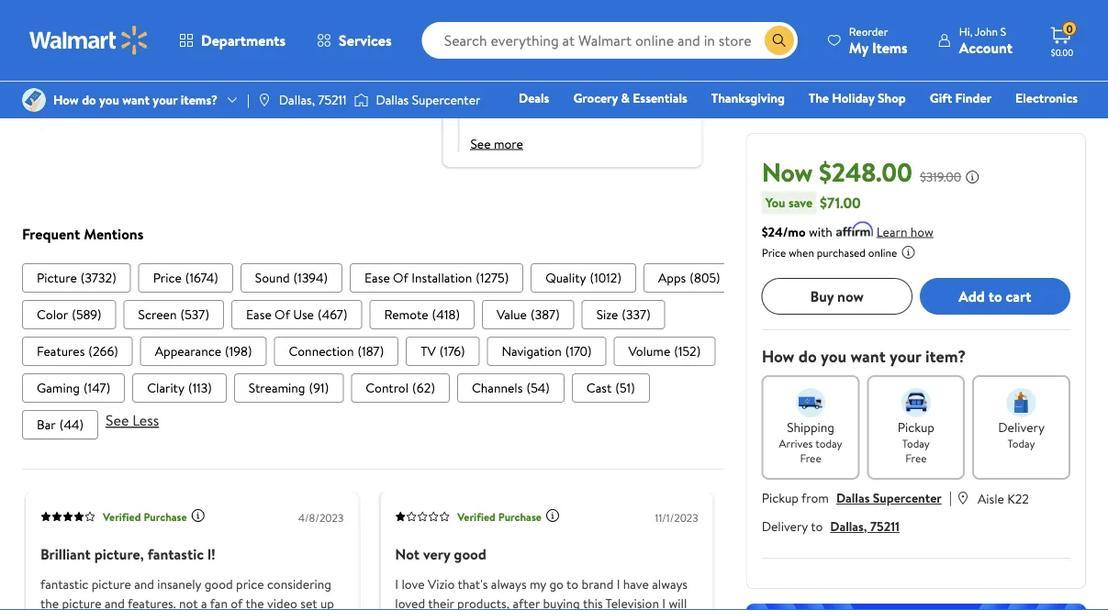 Task type: locate. For each thing, give the bounding box(es) containing it.
list item containing remote
[[370, 301, 475, 330]]

dallas up the dallas, 75211 button
[[837, 489, 870, 507]]

how up shipping
[[762, 345, 795, 368]]

less
[[132, 411, 159, 431]]

how for how do you want your item?
[[762, 345, 795, 368]]

shop
[[878, 89, 906, 107], [691, 115, 719, 133]]

delivery down the intent image for delivery
[[999, 419, 1045, 437]]

1 horizontal spatial purchase
[[499, 510, 542, 525]]

list item up see less list
[[351, 374, 450, 403]]

0 horizontal spatial purchase
[[144, 510, 187, 525]]

0 horizontal spatial fantastic
[[40, 576, 89, 594]]

75211 down dallas supercenter button
[[871, 518, 900, 536]]

0 horizontal spatial want
[[122, 91, 150, 109]]

you up intent image for shipping
[[821, 345, 847, 368]]

0 horizontal spatial verified
[[103, 510, 141, 525]]

1 verified purchase from the left
[[103, 510, 187, 525]]

shop inside electronics toy shop
[[691, 115, 719, 133]]

list item down (387)
[[487, 337, 607, 367]]

intent image for delivery image
[[1007, 388, 1037, 418]]

list
[[22, 264, 735, 293], [22, 301, 724, 330], [22, 337, 724, 367], [22, 374, 724, 403]]

1 horizontal spatial supercenter
[[873, 489, 942, 507]]

4 list from the top
[[22, 374, 724, 403]]

the down brilliant
[[40, 595, 59, 611]]

good up fan
[[204, 576, 233, 594]]

to
[[669, 67, 681, 85], [467, 103, 479, 120], [989, 286, 1003, 306], [811, 518, 823, 536], [567, 576, 579, 594]]

pickup for pickup from dallas supercenter |
[[762, 489, 799, 507]]

picture
[[37, 269, 77, 287]]

0 horizontal spatial a
[[201, 595, 207, 611]]

few
[[561, 49, 582, 67]]

pickup from dallas supercenter |
[[762, 488, 953, 508]]

1 horizontal spatial you
[[821, 345, 847, 368]]

0 horizontal spatial not
[[179, 595, 198, 611]]

list item down the (1012)
[[582, 301, 666, 330]]

items?
[[181, 91, 218, 109]]

1 horizontal spatial a
[[552, 49, 558, 67]]

a left fan
[[201, 595, 207, 611]]

buying
[[543, 595, 580, 611]]

1 horizontal spatial want
[[851, 345, 886, 368]]

dallas down services
[[376, 91, 409, 109]]

price left '(1674)'
[[153, 269, 182, 287]]

tv (176)
[[421, 343, 465, 361]]

not inside fantastic picture and insanely good price considering the picture and features. not a fan of the video set u
[[179, 595, 198, 611]]

list item containing tv
[[406, 337, 480, 367]]

buy
[[811, 286, 834, 306]]

list item up the size
[[531, 264, 637, 293]]

supercenter down network
[[412, 91, 481, 109]]

list item down the (337)
[[614, 337, 716, 367]]

do for how do you want your item?
[[799, 345, 817, 368]]

pickup
[[898, 419, 935, 437], [762, 489, 799, 507]]

do up intent image for shipping
[[799, 345, 817, 368]]

2 vertical spatial and
[[105, 595, 125, 611]]

1 vertical spatial dallas,
[[831, 518, 868, 536]]

1 horizontal spatial verified
[[458, 510, 496, 525]]

buy now
[[811, 286, 864, 306]]

1 vertical spatial you
[[821, 345, 847, 368]]

learn more about strikethrough prices image
[[966, 169, 980, 184]]

holiday
[[833, 89, 875, 107]]

0 vertical spatial of
[[393, 269, 409, 287]]

1 vertical spatial see
[[106, 411, 129, 431]]

(337)
[[622, 306, 651, 324]]

0 horizontal spatial free
[[800, 450, 822, 466]]

not very good
[[395, 545, 487, 565]]

dallas, down departments on the left top of the page
[[279, 91, 315, 109]]

i right television
[[663, 595, 666, 611]]

0 vertical spatial you
[[99, 91, 119, 109]]

delivery for to
[[762, 518, 808, 536]]

free inside shipping arrives today free
[[800, 450, 822, 466]]

list item containing volume
[[614, 337, 716, 367]]

1 horizontal spatial 75211
[[871, 518, 900, 536]]

1 free from the left
[[800, 450, 822, 466]]

always up after
[[491, 576, 527, 594]]

not down insanely
[[179, 595, 198, 611]]

list item containing screen
[[124, 301, 224, 330]]

with
[[809, 223, 833, 240]]

gift finder link
[[922, 88, 1000, 108]]

you
[[99, 91, 119, 109], [821, 345, 847, 368]]

not left the respond
[[467, 85, 486, 103]]

0 horizontal spatial shop
[[691, 115, 719, 133]]

1 vertical spatial dallas
[[837, 489, 870, 507]]

video
[[267, 595, 297, 611]]

 image down walmart image
[[22, 88, 46, 112]]

list item containing gaming
[[22, 374, 125, 403]]

1 vertical spatial of
[[275, 306, 290, 324]]

list item up navigation
[[482, 301, 575, 330]]

toy shop link
[[661, 114, 727, 134]]

list item up (113)
[[140, 337, 267, 367]]

volume
[[629, 343, 671, 361]]

list item down connection
[[234, 374, 344, 403]]

fantastic picture and insanely good price considering the picture and features. not a fan of the video set u
[[40, 576, 343, 611]]

fantastic inside fantastic picture and insanely good price considering the picture and features. not a fan of the video set u
[[40, 576, 89, 594]]

 image left dallas, 75211
[[257, 93, 272, 107]]

0 vertical spatial supercenter
[[412, 91, 481, 109]]

of up remote
[[393, 269, 409, 287]]

see less
[[106, 411, 159, 431]]

a inside the vizio there could be a few things that cause network connection issues or power to not respond correctly, and i would like to lear...
[[552, 49, 558, 67]]

always
[[491, 576, 527, 594], [652, 576, 688, 594]]

verified for good
[[458, 510, 496, 525]]

and left &
[[594, 85, 614, 103]]

75211
[[318, 91, 347, 109], [871, 518, 900, 536]]

today inside pickup today free
[[903, 436, 930, 451]]

to down from
[[811, 518, 823, 536]]

clear search field text image
[[743, 33, 758, 48]]

products,
[[458, 595, 510, 611]]

2 purchase from the left
[[499, 510, 542, 525]]

2 verified from the left
[[458, 510, 496, 525]]

1 vertical spatial fantastic
[[40, 576, 89, 594]]

list up the control
[[22, 337, 724, 367]]

0 vertical spatial pickup
[[898, 419, 935, 437]]

see left the "less" on the left of the page
[[106, 411, 129, 431]]

free inside pickup today free
[[906, 450, 927, 466]]

l!
[[208, 545, 216, 565]]

to right go on the bottom
[[567, 576, 579, 594]]

a right be
[[552, 49, 558, 67]]

shop up registry link
[[878, 89, 906, 107]]

apps (805)
[[659, 269, 721, 287]]

1 horizontal spatial good
[[454, 545, 487, 565]]

1 horizontal spatial ease
[[365, 269, 390, 287]]

to left lear... on the top left of the page
[[467, 103, 479, 120]]

see less list
[[22, 411, 724, 440]]

list item containing size
[[582, 301, 666, 330]]

0 horizontal spatial good
[[204, 576, 233, 594]]

$319.00
[[920, 168, 962, 186]]

price for price when purchased online
[[762, 245, 787, 261]]

2 free from the left
[[906, 450, 927, 466]]

1 horizontal spatial |
[[950, 488, 953, 508]]

how do you want your items?
[[53, 91, 218, 109]]

list item up (537)
[[138, 264, 233, 293]]

list item down price (1674)
[[124, 301, 224, 330]]

list item up gaming (147)
[[22, 337, 133, 367]]

1 vertical spatial not
[[179, 595, 198, 611]]

1 vertical spatial pickup
[[762, 489, 799, 507]]

0 vertical spatial do
[[82, 91, 96, 109]]

verified purchase information image
[[191, 509, 205, 524], [546, 509, 560, 524]]

deals
[[519, 89, 550, 107]]

pickup down intent image for pickup
[[898, 419, 935, 437]]

1 vertical spatial shop
[[691, 115, 719, 133]]

1 horizontal spatial delivery
[[999, 419, 1045, 437]]

0 vertical spatial dallas
[[376, 91, 409, 109]]

correctly,
[[537, 85, 591, 103]]

fantastic up insanely
[[148, 545, 204, 565]]

| left aisle
[[950, 488, 953, 508]]

1 horizontal spatial the
[[246, 595, 264, 611]]

1 vertical spatial supercenter
[[873, 489, 942, 507]]

you down walmart image
[[99, 91, 119, 109]]

now
[[838, 286, 864, 306]]

from
[[802, 489, 829, 507]]

shop right toy
[[691, 115, 719, 133]]

1 vertical spatial a
[[201, 595, 207, 611]]

list item containing streaming
[[234, 374, 344, 403]]

good up that's
[[454, 545, 487, 565]]

list containing features
[[22, 337, 724, 367]]

see for see less
[[106, 411, 129, 431]]

the holiday shop link
[[801, 88, 915, 108]]

1 horizontal spatial do
[[799, 345, 817, 368]]

list item containing cast
[[572, 374, 650, 403]]

pickup inside pickup from dallas supercenter |
[[762, 489, 799, 507]]

k22
[[1008, 490, 1029, 508]]

list item down sound (1394)
[[232, 301, 362, 330]]

1 vertical spatial picture
[[62, 595, 102, 611]]

2 list from the top
[[22, 301, 724, 330]]

list item up "(44)" at the left of page
[[22, 374, 125, 403]]

your for items?
[[153, 91, 178, 109]]

verified up picture,
[[103, 510, 141, 525]]

legal information image
[[901, 245, 916, 260]]

add
[[959, 286, 986, 306]]

 image for how do you want your items?
[[22, 88, 46, 112]]

i left have
[[617, 576, 620, 594]]

network
[[467, 67, 513, 85]]

2 verified purchase information image from the left
[[546, 509, 560, 524]]

0 vertical spatial picture
[[92, 576, 131, 594]]

remote (418)
[[384, 306, 460, 324]]

channels
[[472, 380, 523, 397]]

0 vertical spatial how
[[53, 91, 79, 109]]

electronics link
[[1008, 88, 1087, 108]]

want down 'now'
[[851, 345, 886, 368]]

list item down navigation
[[457, 374, 565, 403]]

list up remote
[[22, 264, 735, 293]]

1 horizontal spatial always
[[652, 576, 688, 594]]

1 horizontal spatial dallas,
[[831, 518, 868, 536]]

buy now button
[[762, 278, 913, 315]]

1 vertical spatial good
[[204, 576, 233, 594]]

list item up (418)
[[350, 264, 524, 293]]

$24/mo with
[[762, 223, 833, 240]]

you
[[766, 194, 786, 211]]

list item up features (266)
[[22, 301, 116, 330]]

of left use in the left of the page
[[275, 306, 290, 324]]

0 horizontal spatial your
[[153, 91, 178, 109]]

0 vertical spatial delivery
[[999, 419, 1045, 437]]

1 vertical spatial want
[[851, 345, 886, 368]]

list item
[[22, 264, 131, 293], [138, 264, 233, 293], [240, 264, 343, 293], [350, 264, 524, 293], [531, 264, 637, 293], [644, 264, 735, 293], [22, 301, 116, 330], [124, 301, 224, 330], [232, 301, 362, 330], [370, 301, 475, 330], [482, 301, 575, 330], [582, 301, 666, 330], [22, 337, 133, 367], [140, 337, 267, 367], [274, 337, 399, 367], [406, 337, 480, 367], [487, 337, 607, 367], [614, 337, 716, 367], [22, 374, 125, 403], [132, 374, 227, 403], [234, 374, 344, 403], [351, 374, 450, 403], [457, 374, 565, 403], [572, 374, 650, 403], [22, 411, 98, 440]]

list item up ease of use (467) in the bottom left of the page
[[240, 264, 343, 293]]

home
[[743, 115, 776, 133]]

your left item?
[[890, 345, 922, 368]]

mentions
[[84, 224, 144, 244]]

picture down brilliant
[[62, 595, 102, 611]]

one debit link
[[929, 114, 1008, 134]]

list item up tv
[[370, 301, 475, 330]]

0 horizontal spatial ease
[[246, 306, 272, 324]]

0 horizontal spatial pickup
[[762, 489, 799, 507]]

1 horizontal spatial  image
[[257, 93, 272, 107]]

dallas, down pickup from dallas supercenter |
[[831, 518, 868, 536]]

how do you want your item?
[[762, 345, 967, 368]]

0 vertical spatial want
[[122, 91, 150, 109]]

1 horizontal spatial your
[[890, 345, 922, 368]]

1 vertical spatial do
[[799, 345, 817, 368]]

list item up the (337)
[[644, 264, 735, 293]]

pickup left from
[[762, 489, 799, 507]]

do down walmart image
[[82, 91, 96, 109]]

verified up not very good
[[458, 510, 496, 525]]

value (387)
[[497, 306, 560, 324]]

3 list from the top
[[22, 337, 724, 367]]

0 horizontal spatial you
[[99, 91, 119, 109]]

1 horizontal spatial dallas
[[837, 489, 870, 507]]

1 horizontal spatial verified purchase
[[458, 510, 542, 525]]

my
[[850, 37, 869, 57]]

fantastic down brilliant
[[40, 576, 89, 594]]

learn how
[[877, 223, 934, 240]]

how
[[911, 223, 934, 240]]

cart
[[1006, 286, 1032, 306]]

i inside the vizio there could be a few things that cause network connection issues or power to not respond correctly, and i would like to lear...
[[617, 85, 620, 103]]

1 vertical spatial and
[[134, 576, 154, 594]]

supercenter up the dallas, 75211 button
[[873, 489, 942, 507]]

1 purchase from the left
[[144, 510, 187, 525]]

(198)
[[225, 343, 252, 361]]

list item containing features
[[22, 337, 133, 367]]

price when purchased online
[[762, 245, 898, 261]]

your for item?
[[890, 345, 922, 368]]

$24/mo
[[762, 223, 806, 240]]

your left items?
[[153, 91, 178, 109]]

list item containing navigation
[[487, 337, 607, 367]]

screen (537)
[[138, 306, 209, 324]]

0 vertical spatial a
[[552, 49, 558, 67]]

free up dallas supercenter button
[[906, 450, 927, 466]]

list item containing connection
[[274, 337, 399, 367]]

2 horizontal spatial and
[[594, 85, 614, 103]]

0 vertical spatial price
[[762, 245, 787, 261]]

list up see less list
[[22, 374, 724, 403]]

| right items?
[[247, 91, 250, 109]]

supercenter inside pickup from dallas supercenter |
[[873, 489, 942, 507]]

1 list from the top
[[22, 264, 735, 293]]

price down $24/mo
[[762, 245, 787, 261]]

1 horizontal spatial price
[[762, 245, 787, 261]]

0 horizontal spatial always
[[491, 576, 527, 594]]

today inside delivery today
[[1008, 436, 1036, 451]]

1 vertical spatial price
[[153, 269, 182, 287]]

could
[[502, 49, 532, 67]]

list up (187)
[[22, 301, 724, 330]]

of
[[393, 269, 409, 287], [275, 306, 290, 324]]

appearance
[[155, 343, 221, 361]]

there
[[467, 49, 499, 67]]

0 vertical spatial see
[[471, 135, 491, 153]]

the right of
[[246, 595, 264, 611]]

1 verified from the left
[[103, 510, 141, 525]]

see inside list
[[106, 411, 129, 431]]

reorder
[[850, 23, 889, 39]]

free down shipping
[[800, 450, 822, 466]]

(176)
[[440, 343, 465, 361]]

list item containing color
[[22, 301, 116, 330]]

ease up remote
[[365, 269, 390, 287]]

purchase for good
[[499, 510, 542, 525]]

considering
[[267, 576, 332, 594]]

dallas,
[[279, 91, 315, 109], [831, 518, 868, 536]]

(91)
[[309, 380, 329, 397]]

verified purchase for good
[[458, 510, 542, 525]]

see for see more
[[471, 135, 491, 153]]

see more
[[471, 135, 523, 153]]

0 horizontal spatial today
[[903, 436, 930, 451]]

(418)
[[432, 306, 460, 324]]

0 vertical spatial your
[[153, 91, 178, 109]]

list item down appearance
[[132, 374, 227, 403]]

today down intent image for pickup
[[903, 436, 930, 451]]

more
[[494, 135, 523, 153]]

how for how do you want your items?
[[53, 91, 79, 109]]

how down walmart image
[[53, 91, 79, 109]]

list item up color (589)
[[22, 264, 131, 293]]

grocery
[[574, 89, 618, 107]]

1 vertical spatial how
[[762, 345, 795, 368]]

0 horizontal spatial  image
[[22, 88, 46, 112]]

0 horizontal spatial dallas,
[[279, 91, 315, 109]]

1 horizontal spatial not
[[467, 85, 486, 103]]

0 horizontal spatial of
[[275, 306, 290, 324]]

1 horizontal spatial fantastic
[[148, 545, 204, 565]]

delivery down from
[[762, 518, 808, 536]]

 image
[[354, 91, 369, 109]]

always right have
[[652, 576, 688, 594]]

list item down (170)
[[572, 374, 650, 403]]

0 horizontal spatial delivery
[[762, 518, 808, 536]]

verified purchase information image up insanely
[[191, 509, 205, 524]]

0 horizontal spatial do
[[82, 91, 96, 109]]

want left items?
[[122, 91, 150, 109]]

0 vertical spatial good
[[454, 545, 487, 565]]

list item down gaming
[[22, 411, 98, 440]]

list item down (418)
[[406, 337, 480, 367]]

1 horizontal spatial how
[[762, 345, 795, 368]]

2 today from the left
[[1008, 436, 1036, 451]]

1 horizontal spatial shop
[[878, 89, 906, 107]]

streaming
[[249, 380, 305, 397]]

0 horizontal spatial 75211
[[318, 91, 347, 109]]

1 horizontal spatial of
[[393, 269, 409, 287]]

hi, john s account
[[960, 23, 1013, 57]]

1 vertical spatial delivery
[[762, 518, 808, 536]]

0 vertical spatial shop
[[878, 89, 906, 107]]

not
[[467, 85, 486, 103], [179, 595, 198, 611]]

see left more
[[471, 135, 491, 153]]

do for how do you want your items?
[[82, 91, 96, 109]]

bar (44)
[[37, 416, 84, 434]]

channels (54)
[[472, 380, 550, 397]]

0 horizontal spatial how
[[53, 91, 79, 109]]

0 horizontal spatial the
[[40, 595, 59, 611]]

pickup for pickup today free
[[898, 419, 935, 437]]

insanely
[[157, 576, 201, 594]]

1 horizontal spatial see
[[471, 135, 491, 153]]

you for how do you want your item?
[[821, 345, 847, 368]]

purchase up brilliant picture, fantastic l!
[[144, 510, 187, 525]]

2 verified purchase from the left
[[458, 510, 542, 525]]

and up "features."
[[134, 576, 154, 594]]

today
[[903, 436, 930, 451], [1008, 436, 1036, 451]]

connection
[[516, 67, 579, 85]]

75211 down services dropdown button
[[318, 91, 347, 109]]

0 horizontal spatial see
[[106, 411, 129, 431]]

0 horizontal spatial supercenter
[[412, 91, 481, 109]]

verified purchase up brilliant picture, fantastic l!
[[103, 510, 187, 525]]

list item containing quality
[[531, 264, 637, 293]]

verified for fantastic
[[103, 510, 141, 525]]

electronics
[[1016, 89, 1078, 107]]

1 today from the left
[[903, 436, 930, 451]]

verified purchase up not very good
[[458, 510, 542, 525]]

dallas, 75211
[[279, 91, 347, 109]]

1 verified purchase information image from the left
[[191, 509, 205, 524]]

services
[[339, 30, 392, 51]]

list containing picture
[[22, 264, 735, 293]]

0 horizontal spatial verified purchase
[[103, 510, 187, 525]]

purchase up my
[[499, 510, 542, 525]]

gaming
[[37, 380, 80, 397]]

intent image for pickup image
[[902, 388, 931, 418]]

0 horizontal spatial verified purchase information image
[[191, 509, 205, 524]]

and left "features."
[[105, 595, 125, 611]]

item?
[[926, 345, 967, 368]]

intent image for shipping image
[[796, 388, 826, 418]]

4/8/2023
[[298, 511, 344, 526]]

 image
[[22, 88, 46, 112], [257, 93, 272, 107]]

1 vertical spatial |
[[950, 488, 953, 508]]

verified purchase information image up go on the bottom
[[546, 509, 560, 524]]

of for installation
[[393, 269, 409, 287]]

list item containing clarity
[[132, 374, 227, 403]]

today for pickup
[[903, 436, 930, 451]]

ease down 'sound'
[[246, 306, 272, 324]]

today down the intent image for delivery
[[1008, 436, 1036, 451]]

list item down (467) on the bottom left of the page
[[274, 337, 399, 367]]

that's
[[458, 576, 488, 594]]

control
[[366, 380, 409, 397]]

1 vertical spatial ease
[[246, 306, 272, 324]]



Task type: vqa. For each thing, say whether or not it's contained in the screenshot.
save
yes



Task type: describe. For each thing, give the bounding box(es) containing it.
 image for dallas, 75211
[[257, 93, 272, 107]]

you for how do you want your items?
[[99, 91, 119, 109]]

list item containing ease of installation
[[350, 264, 524, 293]]

list item containing appearance
[[140, 337, 267, 367]]

and inside the vizio there could be a few things that cause network connection issues or power to not respond correctly, and i would like to lear...
[[594, 85, 614, 103]]

to inside i love vizio that's always my go to brand i have always loved their products, after buying this television i wil
[[567, 576, 579, 594]]

1 the from the left
[[40, 595, 59, 611]]

(44)
[[59, 416, 84, 434]]

toy
[[669, 115, 688, 133]]

(266)
[[88, 343, 118, 361]]

$0.00
[[1052, 46, 1074, 58]]

shipping arrives today free
[[779, 419, 843, 466]]

the holiday shop
[[809, 89, 906, 107]]

verified purchase information image for good
[[546, 509, 560, 524]]

today for delivery
[[1008, 436, 1036, 451]]

2 the from the left
[[246, 595, 264, 611]]

cast (51)
[[587, 380, 635, 397]]

clarity (113)
[[147, 380, 212, 397]]

navigation
[[502, 343, 562, 361]]

television
[[606, 595, 659, 611]]

ease for ease of use (467)
[[246, 306, 272, 324]]

(113)
[[188, 380, 212, 397]]

(589)
[[72, 306, 102, 324]]

vizio
[[467, 24, 500, 41]]

size
[[597, 306, 618, 324]]

gift finder
[[930, 89, 992, 107]]

color
[[37, 306, 68, 324]]

verified purchase for fantastic
[[103, 510, 187, 525]]

list item containing picture
[[22, 264, 131, 293]]

power
[[632, 67, 666, 85]]

list item containing price
[[138, 264, 233, 293]]

1 vertical spatial 75211
[[871, 518, 900, 536]]

vizio there could be a few things that cause network connection issues or power to not respond correctly, and i would like to lear...
[[467, 24, 681, 120]]

ease for ease of installation (1275)
[[365, 269, 390, 287]]

(187)
[[358, 343, 384, 361]]

now $248.00
[[762, 154, 913, 190]]

gaming (147)
[[37, 380, 110, 397]]

verified purchase information image for fantastic
[[191, 509, 205, 524]]

learn how button
[[877, 222, 934, 241]]

sound (1394)
[[255, 269, 328, 287]]

walmart+
[[1024, 115, 1078, 133]]

(1394)
[[294, 269, 328, 287]]

essentials
[[633, 89, 688, 107]]

electronics toy shop
[[669, 89, 1078, 133]]

a inside fantastic picture and insanely good price considering the picture and features. not a fan of the video set u
[[201, 595, 207, 611]]

Search search field
[[422, 22, 798, 59]]

fashion
[[800, 115, 843, 133]]

apps
[[659, 269, 686, 287]]

one debit
[[938, 115, 1000, 133]]

to inside button
[[989, 286, 1003, 306]]

list item containing channels
[[457, 374, 565, 403]]

shipping
[[787, 419, 835, 437]]

dallas supercenter
[[376, 91, 481, 109]]

delivery to dallas, 75211
[[762, 518, 900, 536]]

gift
[[930, 89, 953, 107]]

want for item?
[[851, 345, 886, 368]]

finder
[[956, 89, 992, 107]]

11/1/2023
[[655, 511, 699, 526]]

of for use
[[275, 306, 290, 324]]

list containing color
[[22, 301, 724, 330]]

list item containing value
[[482, 301, 575, 330]]

(170)
[[566, 343, 592, 361]]

today
[[816, 436, 843, 451]]

want for items?
[[122, 91, 150, 109]]

cause
[[647, 49, 678, 67]]

ease of use (467)
[[246, 306, 348, 324]]

not inside the vizio there could be a few things that cause network connection issues or power to not respond correctly, and i would like to lear...
[[467, 85, 486, 103]]

features.
[[128, 595, 176, 611]]

(62)
[[412, 380, 435, 397]]

search icon image
[[772, 33, 787, 48]]

0 vertical spatial dallas,
[[279, 91, 315, 109]]

sound
[[255, 269, 290, 287]]

i love vizio that's always my go to brand i have always loved their products, after buying this television i wil
[[395, 576, 690, 611]]

of
[[231, 595, 243, 611]]

list item containing control
[[351, 374, 450, 403]]

love
[[402, 576, 425, 594]]

1 horizontal spatial and
[[134, 576, 154, 594]]

connection (187)
[[289, 343, 384, 361]]

i left love
[[395, 576, 399, 594]]

good inside fantastic picture and insanely good price considering the picture and features. not a fan of the video set u
[[204, 576, 233, 594]]

0 vertical spatial fantastic
[[148, 545, 204, 565]]

add to cart button
[[920, 278, 1071, 315]]

see more button
[[471, 135, 523, 153]]

would
[[623, 85, 656, 103]]

(1275)
[[476, 269, 509, 287]]

shop for holiday
[[878, 89, 906, 107]]

when
[[789, 245, 815, 261]]

affirm image
[[837, 222, 873, 236]]

0 horizontal spatial |
[[247, 91, 250, 109]]

list item containing sound
[[240, 264, 343, 293]]

list containing gaming
[[22, 374, 724, 403]]

pickup today free
[[898, 419, 935, 466]]

services button
[[301, 18, 407, 62]]

go
[[550, 576, 564, 594]]

list item containing ease of use
[[232, 301, 362, 330]]

dallas, 75211 button
[[831, 518, 900, 536]]

0 horizontal spatial and
[[105, 595, 125, 611]]

thanksgiving link
[[703, 88, 793, 108]]

to right power
[[669, 67, 681, 85]]

picture,
[[94, 545, 144, 565]]

(467)
[[318, 306, 348, 324]]

(152)
[[674, 343, 701, 361]]

brilliant
[[40, 545, 91, 565]]

the
[[809, 89, 829, 107]]

shop for toy
[[691, 115, 719, 133]]

list item containing bar
[[22, 411, 98, 440]]

dallas inside pickup from dallas supercenter |
[[837, 489, 870, 507]]

purchase for fantastic
[[144, 510, 187, 525]]

0 vertical spatial 75211
[[318, 91, 347, 109]]

like
[[659, 85, 678, 103]]

set
[[301, 595, 317, 611]]

price
[[236, 576, 264, 594]]

streaming (91)
[[249, 380, 329, 397]]

list item containing apps
[[644, 264, 735, 293]]

delivery today
[[999, 419, 1045, 451]]

have
[[624, 576, 649, 594]]

installation
[[412, 269, 472, 287]]

delivery for today
[[999, 419, 1045, 437]]

s
[[1001, 23, 1007, 39]]

items
[[873, 37, 908, 57]]

2 always from the left
[[652, 576, 688, 594]]

walmart image
[[29, 26, 149, 55]]

that
[[621, 49, 644, 67]]

(54)
[[527, 380, 550, 397]]

Walmart Site-Wide search field
[[422, 22, 798, 59]]

remote
[[384, 306, 429, 324]]

price for price (1674)
[[153, 269, 182, 287]]

save
[[789, 194, 813, 211]]

online
[[869, 245, 898, 261]]

color (589)
[[37, 306, 102, 324]]

one
[[938, 115, 965, 133]]

1 always from the left
[[491, 576, 527, 594]]

0 horizontal spatial dallas
[[376, 91, 409, 109]]



